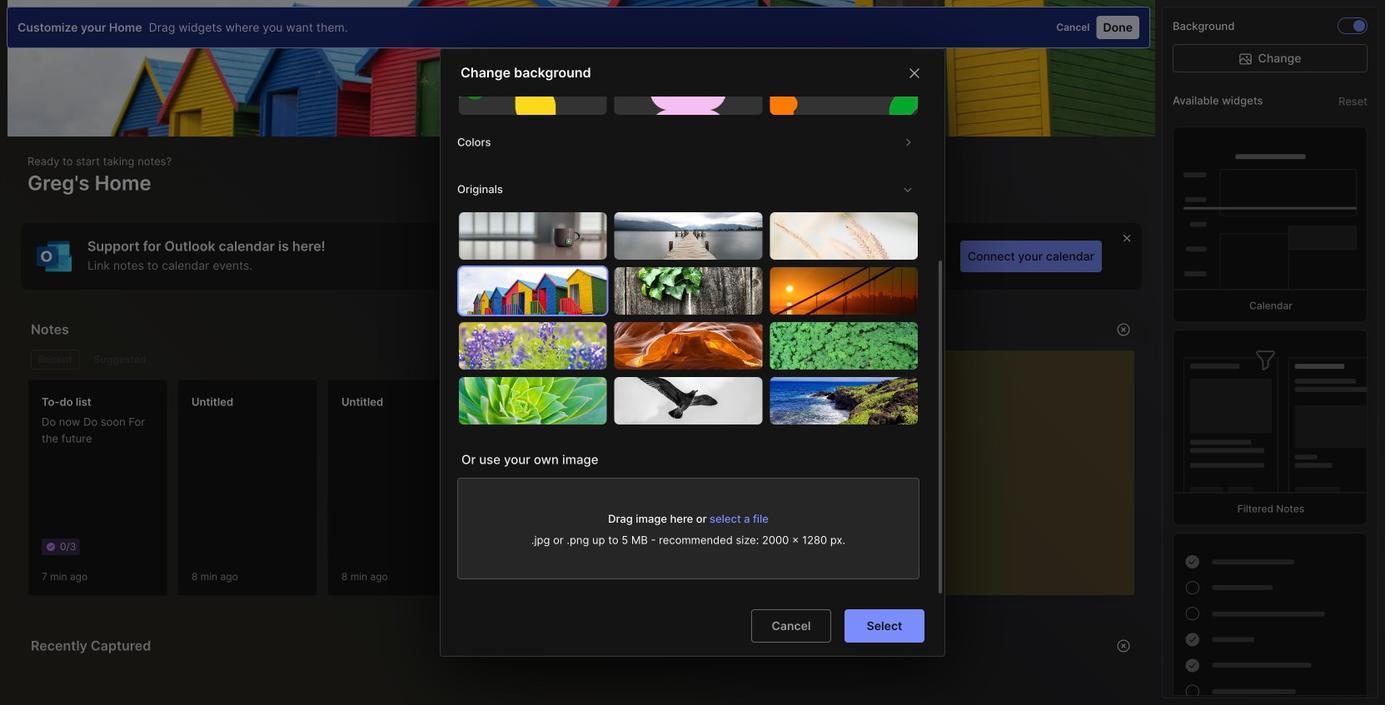 Task type: locate. For each thing, give the bounding box(es) containing it.
edit widget title image
[[875, 322, 892, 338]]

close image
[[905, 63, 925, 83]]



Task type: vqa. For each thing, say whether or not it's contained in the screenshot.
Close icon
yes



